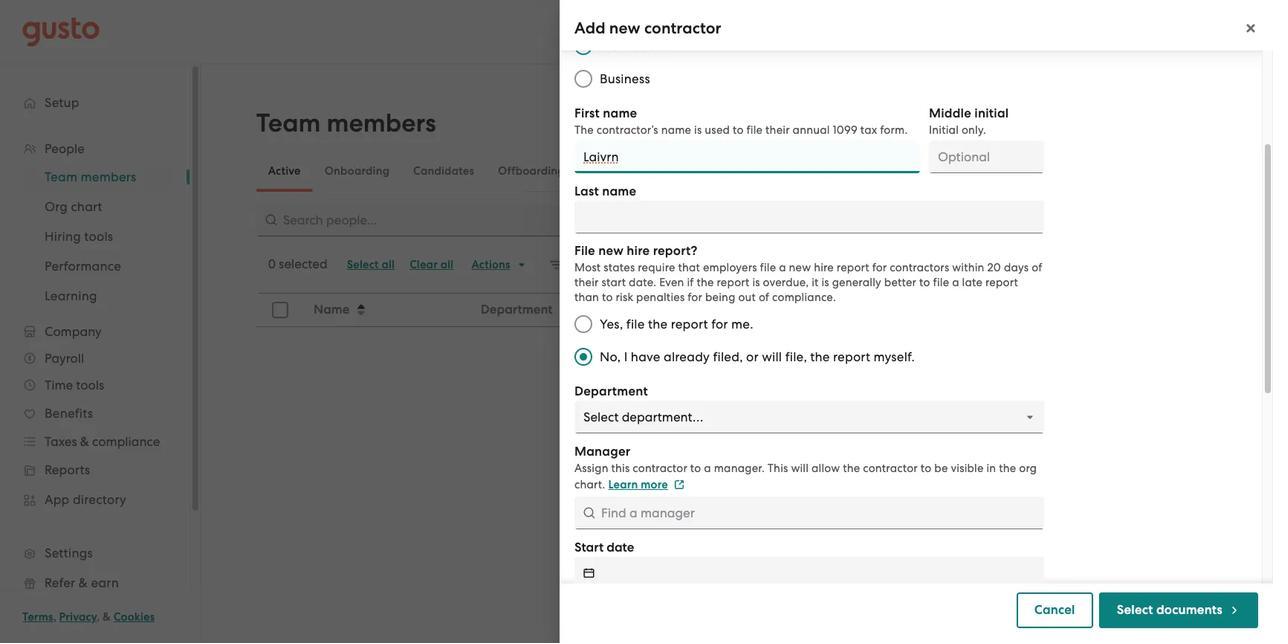 Task type: describe. For each thing, give the bounding box(es) containing it.
compliance.
[[773, 291, 837, 304]]

name button
[[305, 295, 471, 326]]

allow
[[812, 462, 841, 475]]

0 selected
[[268, 257, 328, 271]]

2 , from the left
[[97, 611, 100, 624]]

select all
[[347, 258, 395, 271]]

start date
[[575, 540, 635, 556]]

offboarding button
[[486, 153, 577, 189]]

name for first name the contractor's name is used to file their annual 1099 tax form.
[[603, 106, 638, 121]]

file
[[575, 243, 596, 259]]

within
[[953, 261, 985, 274]]

being
[[706, 291, 736, 304]]

account menu element
[[987, 0, 1252, 63]]

yes, file the report for me.
[[600, 317, 754, 332]]

contractor left be
[[864, 462, 918, 475]]

org
[[1020, 462, 1038, 475]]

date
[[607, 540, 635, 556]]

contractors
[[890, 261, 950, 274]]

last
[[575, 184, 599, 199]]

terms link
[[22, 611, 53, 624]]

filed,
[[713, 350, 743, 364]]

select documents
[[1118, 602, 1223, 618]]

last name
[[575, 184, 637, 199]]

cancel
[[1035, 602, 1076, 618]]

1 horizontal spatial a
[[779, 261, 787, 274]]

offboarding
[[498, 164, 565, 178]]

Business radio
[[567, 62, 600, 95]]

1 , from the left
[[53, 611, 56, 624]]

file up overdue,
[[760, 261, 777, 274]]

candidates button
[[402, 153, 486, 189]]

no, i have already filed, or will file, the report myself.
[[600, 350, 915, 364]]

report?
[[653, 243, 698, 259]]

new for file
[[599, 243, 624, 259]]

select for select all
[[347, 258, 379, 271]]

add a contractor dialog
[[560, 0, 1274, 643]]

report up the already
[[671, 317, 709, 332]]

20
[[988, 261, 1002, 274]]

the right allow
[[844, 462, 861, 475]]

file inside first name the contractor's name is used to file their annual 1099 tax form.
[[747, 123, 763, 137]]

0
[[268, 257, 276, 271]]

myself.
[[874, 350, 915, 364]]

will inside assign this contractor to a manager. this will allow the contractor to be visible in the org chart.
[[792, 462, 809, 475]]

onboarding
[[325, 164, 390, 178]]

initial
[[930, 123, 959, 137]]

department inside button
[[481, 302, 553, 318]]

Manager field
[[575, 497, 1045, 530]]

assign
[[575, 462, 609, 475]]

more
[[641, 478, 669, 492]]

a inside assign this contractor to a manager. this will allow the contractor to be visible in the org chart.
[[704, 462, 712, 475]]

days
[[1005, 261, 1030, 274]]

add
[[575, 19, 606, 38]]

Individual radio
[[567, 30, 600, 62]]

file right yes,
[[627, 317, 645, 332]]

be
[[935, 462, 949, 475]]

1 vertical spatial name
[[662, 123, 692, 137]]

selected
[[279, 257, 328, 271]]

clear
[[410, 258, 438, 271]]

1 vertical spatial for
[[688, 291, 703, 304]]

learn more
[[609, 478, 669, 492]]

overdue,
[[763, 276, 809, 289]]

i
[[624, 350, 628, 364]]

file down 'contractors'
[[934, 276, 950, 289]]

tax
[[861, 123, 878, 137]]

form.
[[881, 123, 908, 137]]

0 selected status
[[268, 257, 328, 271]]

contractor's
[[597, 123, 659, 137]]

No, I have already filed, or will file, the report myself. radio
[[567, 341, 600, 373]]

dismissed button
[[577, 153, 653, 189]]

already
[[664, 350, 710, 364]]

generally
[[833, 276, 882, 289]]

the inside file new hire report? most states require that employers file a new hire report for contractors within 20 days of their start date. even if the report is overdue, it is generally better to file a late report than to risk penalties for being out of compliance.
[[697, 276, 714, 289]]

Search people... field
[[256, 204, 613, 236]]

to left be
[[921, 462, 932, 475]]

annual
[[793, 123, 830, 137]]

business
[[600, 71, 651, 86]]

1 vertical spatial hire
[[814, 261, 834, 274]]

middle
[[930, 106, 972, 121]]

than
[[575, 291, 600, 304]]

most
[[575, 261, 601, 274]]

privacy link
[[59, 611, 97, 624]]

onboarding button
[[313, 153, 402, 189]]

team
[[256, 108, 321, 138]]

add new contractor
[[575, 19, 722, 38]]

1 horizontal spatial of
[[1032, 261, 1043, 274]]

found
[[768, 463, 803, 478]]

department button
[[472, 295, 720, 326]]

or
[[747, 350, 759, 364]]

assign this contractor to a manager. this will allow the contractor to be visible in the org chart.
[[575, 462, 1038, 492]]

name
[[314, 302, 350, 318]]

risk
[[616, 291, 634, 304]]

the
[[575, 123, 594, 137]]

2 horizontal spatial is
[[822, 276, 830, 289]]

dismissed
[[589, 164, 641, 178]]

the right in
[[1000, 462, 1017, 475]]

no
[[703, 463, 721, 478]]

no people found
[[703, 463, 803, 478]]

better
[[885, 276, 917, 289]]

&
[[103, 611, 111, 624]]

start
[[575, 540, 604, 556]]

clear all
[[410, 258, 454, 271]]

people
[[724, 463, 765, 478]]

privacy
[[59, 611, 97, 624]]

cancel button
[[1017, 593, 1094, 628]]

employers
[[704, 261, 758, 274]]

all for select all
[[382, 258, 395, 271]]



Task type: locate. For each thing, give the bounding box(es) containing it.
name up contractor's
[[603, 106, 638, 121]]

terms , privacy , & cookies
[[22, 611, 155, 624]]

1 horizontal spatial department
[[575, 384, 648, 399]]

Start date field
[[602, 557, 1045, 590]]

start
[[602, 276, 626, 289]]

department down no,
[[575, 384, 648, 399]]

a left late
[[953, 276, 960, 289]]

all for clear all
[[441, 258, 454, 271]]

select up "name" button
[[347, 258, 379, 271]]

0 horizontal spatial is
[[695, 123, 702, 137]]

out
[[739, 291, 756, 304]]

select
[[347, 258, 379, 271], [1118, 602, 1154, 618]]

a
[[779, 261, 787, 274], [953, 276, 960, 289], [704, 462, 712, 475]]

1 horizontal spatial for
[[712, 317, 729, 332]]

active
[[268, 164, 301, 178]]

1 vertical spatial will
[[792, 462, 809, 475]]

their inside first name the contractor's name is used to file their annual 1099 tax form.
[[766, 123, 790, 137]]

individual
[[600, 39, 660, 54]]

even
[[660, 276, 685, 289]]

report
[[837, 261, 870, 274], [717, 276, 750, 289], [986, 276, 1019, 289], [671, 317, 709, 332], [834, 350, 871, 364]]

states
[[604, 261, 635, 274]]

cookies
[[114, 611, 155, 624]]

have
[[631, 350, 661, 364]]

0 vertical spatial will
[[762, 350, 783, 364]]

learn
[[609, 478, 638, 492]]

1 horizontal spatial ,
[[97, 611, 100, 624]]

0 horizontal spatial of
[[759, 291, 770, 304]]

1 vertical spatial their
[[575, 276, 599, 289]]

is inside first name the contractor's name is used to file their annual 1099 tax form.
[[695, 123, 702, 137]]

file new hire report? most states require that employers file a new hire report for contractors within 20 days of their start date. even if the report is overdue, it is generally better to file a late report than to risk penalties for being out of compliance.
[[575, 243, 1043, 304]]

hire up it
[[814, 261, 834, 274]]

2 horizontal spatial a
[[953, 276, 960, 289]]

team members
[[256, 108, 436, 138]]

the right if
[[697, 276, 714, 289]]

a left manager.
[[704, 462, 712, 475]]

0 vertical spatial select
[[347, 258, 379, 271]]

it
[[812, 276, 819, 289]]

report down 20
[[986, 276, 1019, 289]]

of right days
[[1032, 261, 1043, 274]]

1 horizontal spatial their
[[766, 123, 790, 137]]

0 horizontal spatial will
[[762, 350, 783, 364]]

all inside clear all button
[[441, 258, 454, 271]]

0 vertical spatial of
[[1032, 261, 1043, 274]]

1 horizontal spatial select
[[1118, 602, 1154, 618]]

0 horizontal spatial all
[[382, 258, 395, 271]]

new
[[610, 19, 641, 38], [599, 243, 624, 259], [789, 261, 812, 274]]

to left no
[[691, 462, 702, 475]]

name
[[603, 106, 638, 121], [662, 123, 692, 137], [602, 184, 637, 199]]

is
[[695, 123, 702, 137], [753, 276, 761, 289], [822, 276, 830, 289]]

active button
[[256, 153, 313, 189]]

0 horizontal spatial ,
[[53, 611, 56, 624]]

2 vertical spatial new
[[789, 261, 812, 274]]

select inside select all button
[[347, 258, 379, 271]]

department down new notifications icon
[[481, 302, 553, 318]]

is up out
[[753, 276, 761, 289]]

yes,
[[600, 317, 624, 332]]

, left privacy link
[[53, 611, 56, 624]]

0 vertical spatial new
[[610, 19, 641, 38]]

manager
[[575, 444, 631, 460]]

all left 'clear' at the top left
[[382, 258, 395, 271]]

no,
[[600, 350, 621, 364]]

used
[[705, 123, 730, 137]]

their up than
[[575, 276, 599, 289]]

0 horizontal spatial for
[[688, 291, 703, 304]]

all
[[382, 258, 395, 271], [441, 258, 454, 271]]

2 vertical spatial name
[[602, 184, 637, 199]]

select left documents
[[1118, 602, 1154, 618]]

Middle initial field
[[930, 141, 1045, 173]]

1 horizontal spatial hire
[[814, 261, 834, 274]]

to right the used
[[733, 123, 744, 137]]

first
[[575, 106, 600, 121]]

file,
[[786, 350, 808, 364]]

of right out
[[759, 291, 770, 304]]

initial
[[975, 106, 1009, 121]]

name down dismissed
[[602, 184, 637, 199]]

home image
[[22, 17, 100, 46]]

only.
[[962, 123, 987, 137]]

this
[[612, 462, 630, 475]]

0 vertical spatial hire
[[627, 243, 650, 259]]

for up better
[[873, 261, 888, 274]]

new up overdue,
[[789, 261, 812, 274]]

0 vertical spatial name
[[603, 106, 638, 121]]

their inside file new hire report? most states require that employers file a new hire report for contractors within 20 days of their start date. even if the report is overdue, it is generally better to file a late report than to risk penalties for being out of compliance.
[[575, 276, 599, 289]]

learn more link
[[609, 478, 685, 492]]

contractor for this
[[633, 462, 688, 475]]

department inside add a contractor dialog
[[575, 384, 648, 399]]

1 horizontal spatial will
[[792, 462, 809, 475]]

report left the myself.
[[834, 350, 871, 364]]

0 horizontal spatial a
[[704, 462, 712, 475]]

1 vertical spatial a
[[953, 276, 960, 289]]

select all button
[[340, 253, 402, 277]]

contractor up more
[[633, 462, 688, 475]]

all inside select all button
[[382, 258, 395, 271]]

a up overdue,
[[779, 261, 787, 274]]

will right this
[[792, 462, 809, 475]]

for left me.
[[712, 317, 729, 332]]

manager.
[[714, 462, 765, 475]]

0 vertical spatial department
[[481, 302, 553, 318]]

to down 'contractors'
[[920, 276, 931, 289]]

2 vertical spatial a
[[704, 462, 712, 475]]

,
[[53, 611, 56, 624], [97, 611, 100, 624]]

the right file, at the right bottom
[[811, 350, 830, 364]]

select documents button
[[1100, 593, 1259, 628]]

2 all from the left
[[441, 258, 454, 271]]

to
[[733, 123, 744, 137], [920, 276, 931, 289], [602, 291, 613, 304], [691, 462, 702, 475], [921, 462, 932, 475]]

will
[[762, 350, 783, 364], [792, 462, 809, 475]]

calendar outline image
[[584, 566, 595, 581]]

is right it
[[822, 276, 830, 289]]

First name field
[[575, 141, 921, 173]]

cookies button
[[114, 608, 155, 626]]

that
[[679, 261, 701, 274]]

to down start
[[602, 291, 613, 304]]

members
[[327, 108, 436, 138]]

1 vertical spatial department
[[575, 384, 648, 399]]

their left annual
[[766, 123, 790, 137]]

all right 'clear' at the top left
[[441, 258, 454, 271]]

will right the or
[[762, 350, 783, 364]]

hire up require
[[627, 243, 650, 259]]

Last name field
[[575, 201, 1045, 234]]

to inside first name the contractor's name is used to file their annual 1099 tax form.
[[733, 123, 744, 137]]

2 horizontal spatial for
[[873, 261, 888, 274]]

file up 'first name' field
[[747, 123, 763, 137]]

report up generally
[[837, 261, 870, 274]]

1 all from the left
[[382, 258, 395, 271]]

new for add
[[610, 19, 641, 38]]

in
[[987, 462, 997, 475]]

0 vertical spatial for
[[873, 261, 888, 274]]

report down employers
[[717, 276, 750, 289]]

contractor for new
[[645, 19, 722, 38]]

contractor
[[645, 19, 722, 38], [633, 462, 688, 475], [864, 462, 918, 475]]

for
[[873, 261, 888, 274], [688, 291, 703, 304], [712, 317, 729, 332]]

opens in a new tab image
[[674, 480, 685, 490]]

new up individual
[[610, 19, 641, 38]]

0 vertical spatial a
[[779, 261, 787, 274]]

1 vertical spatial of
[[759, 291, 770, 304]]

2 vertical spatial for
[[712, 317, 729, 332]]

name left the used
[[662, 123, 692, 137]]

middle initial initial only.
[[930, 106, 1009, 137]]

1099
[[833, 123, 858, 137]]

select for select documents
[[1118, 602, 1154, 618]]

me.
[[732, 317, 754, 332]]

terms
[[22, 611, 53, 624]]

chart.
[[575, 478, 606, 492]]

, left &
[[97, 611, 100, 624]]

if
[[687, 276, 694, 289]]

candidates
[[414, 164, 475, 178]]

of
[[1032, 261, 1043, 274], [759, 291, 770, 304]]

first name the contractor's name is used to file their annual 1099 tax form.
[[575, 106, 908, 137]]

1 horizontal spatial is
[[753, 276, 761, 289]]

new up states
[[599, 243, 624, 259]]

hire
[[627, 243, 650, 259], [814, 261, 834, 274]]

is left the used
[[695, 123, 702, 137]]

file
[[747, 123, 763, 137], [760, 261, 777, 274], [934, 276, 950, 289], [627, 317, 645, 332]]

visible
[[951, 462, 984, 475]]

date.
[[629, 276, 657, 289]]

0 horizontal spatial select
[[347, 258, 379, 271]]

clear all button
[[402, 253, 461, 277]]

0 horizontal spatial department
[[481, 302, 553, 318]]

Yes, file the report for me. radio
[[567, 308, 600, 341]]

contractor up individual
[[645, 19, 722, 38]]

name for last name
[[602, 184, 637, 199]]

1 vertical spatial select
[[1118, 602, 1154, 618]]

0 horizontal spatial hire
[[627, 243, 650, 259]]

require
[[638, 261, 676, 274]]

1 horizontal spatial all
[[441, 258, 454, 271]]

the down penalties
[[648, 317, 668, 332]]

Select all rows on this page checkbox
[[264, 294, 296, 326]]

new notifications image
[[549, 257, 564, 272]]

team members tab list
[[256, 150, 1208, 192]]

0 vertical spatial their
[[766, 123, 790, 137]]

penalties
[[637, 291, 685, 304]]

0 horizontal spatial their
[[575, 276, 599, 289]]

for down if
[[688, 291, 703, 304]]

select inside select documents button
[[1118, 602, 1154, 618]]

1 vertical spatial new
[[599, 243, 624, 259]]

new notifications image
[[549, 257, 564, 272]]

department
[[481, 302, 553, 318], [575, 384, 648, 399]]



Task type: vqa. For each thing, say whether or not it's contained in the screenshot.
Manager field
yes



